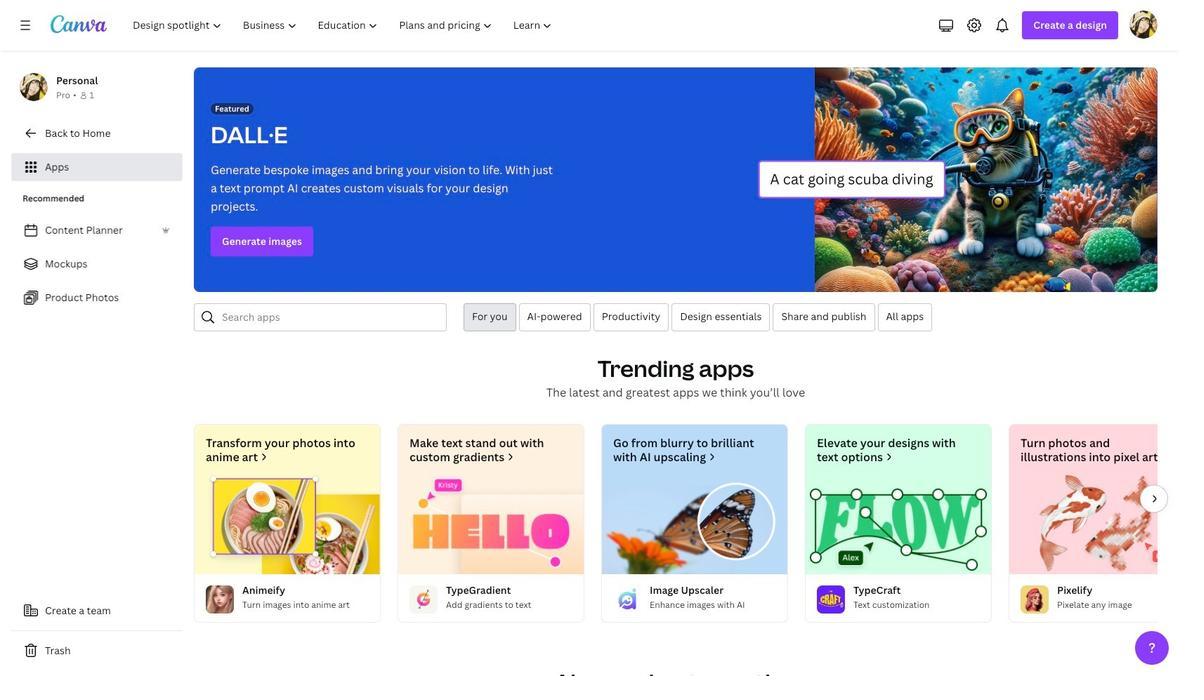 Task type: locate. For each thing, give the bounding box(es) containing it.
image upscaler image
[[602, 476, 788, 575], [614, 586, 642, 614]]

top level navigation element
[[124, 11, 565, 39]]

Input field to search for apps search field
[[222, 304, 438, 331]]

an image with a cursor next to a text box containing the prompt "a cat going scuba diving" to generate an image. the generated image of a cat doing scuba diving is behind the text box. image
[[758, 67, 1158, 292]]

1 vertical spatial animeify image
[[206, 586, 234, 614]]

0 vertical spatial pixelify image
[[1010, 476, 1181, 575]]

typegradient image
[[398, 476, 584, 575], [410, 586, 438, 614]]

1 vertical spatial pixelify image
[[1021, 586, 1049, 614]]

animeify image
[[195, 476, 380, 575], [206, 586, 234, 614]]

pixelify image
[[1010, 476, 1181, 575], [1021, 586, 1049, 614]]

typecraft image
[[817, 586, 845, 614]]

1 vertical spatial image upscaler image
[[614, 586, 642, 614]]

list
[[11, 216, 183, 312]]



Task type: vqa. For each thing, say whether or not it's contained in the screenshot.
topmost TypeCraft IMAGE
yes



Task type: describe. For each thing, give the bounding box(es) containing it.
stephanie aranda image
[[1130, 11, 1158, 39]]

0 vertical spatial typegradient image
[[398, 476, 584, 575]]

1 vertical spatial typegradient image
[[410, 586, 438, 614]]

0 vertical spatial image upscaler image
[[602, 476, 788, 575]]

typecraft image
[[806, 476, 992, 575]]

0 vertical spatial animeify image
[[195, 476, 380, 575]]



